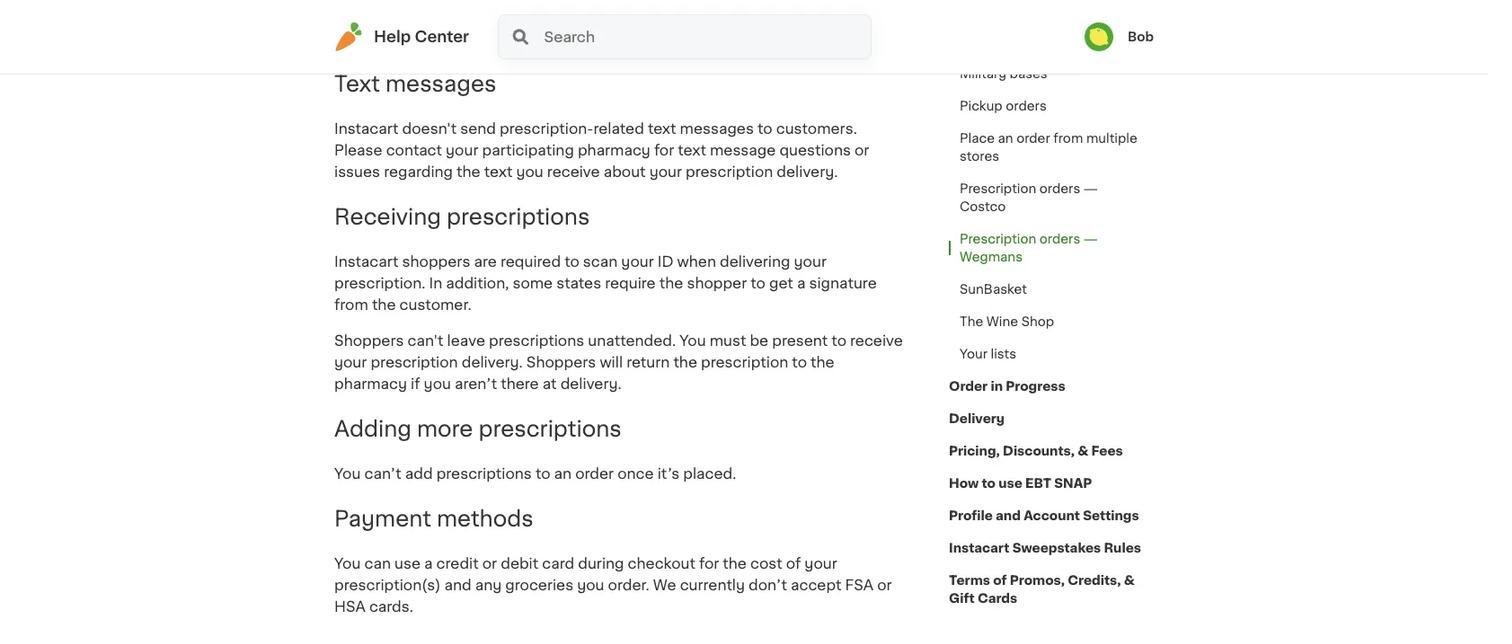 Task type: describe. For each thing, give the bounding box(es) containing it.
the down prescription.
[[372, 298, 396, 312]]

for inside instacart doesn't send prescription-related text messages to customers. please contact your participating pharmacy for text message questions or issues regarding the text you receive about your prescription delivery.
[[654, 144, 674, 158]]

how to use ebt snap link
[[949, 468, 1093, 500]]

to left this
[[836, 11, 851, 25]]

fees
[[1092, 445, 1124, 458]]

prescription for wegmans
[[960, 233, 1037, 245]]

you can use a credit or debit card during checkout for the cost of your prescription(s) and any groceries you order. we currently don't accept fsa or hsa cards.
[[334, 557, 892, 614]]

adding more prescriptions
[[334, 418, 622, 440]]

order in progress link
[[949, 370, 1066, 403]]

to inside instacart doesn't send prescription-related text messages to customers. please contact your participating pharmacy for text message questions or issues regarding the text you receive about your prescription delivery.
[[758, 122, 773, 136]]

to this order to waive the prescription delivery fee.
[[334, 11, 882, 47]]

2 horizontal spatial text
[[678, 144, 707, 158]]

pharmacy inside you must be present to receive your prescription delivery. shoppers will return the prescription to the pharmacy if you aren't there at delivery.
[[334, 377, 407, 392]]

sunbasket
[[960, 283, 1028, 296]]

message
[[710, 144, 776, 158]]

cards
[[978, 592, 1018, 605]]

pickup
[[960, 100, 1003, 112]]

delivery inside you'll immediately go to checkout and will need to pay a prescription delivery fee.
[[585, 11, 642, 25]]

help center link
[[334, 22, 469, 51]]

use for a
[[395, 557, 421, 571]]

shoppers
[[402, 255, 471, 269]]

please
[[334, 144, 383, 158]]

wegmans
[[960, 251, 1023, 263]]

your lists
[[960, 348, 1017, 361]]

your
[[960, 348, 988, 361]]

pay
[[451, 11, 478, 25]]

to down present
[[792, 356, 807, 370]]

a inside you can use a credit or debit card during checkout for the cost of your prescription(s) and any groceries you order. we currently don't accept fsa or hsa cards.
[[424, 557, 433, 571]]

1 vertical spatial an
[[554, 467, 572, 481]]

messages inside instacart doesn't send prescription-related text messages to customers. please contact your participating pharmacy for text message questions or issues regarding the text you receive about your prescription delivery.
[[680, 122, 754, 136]]

you for can't
[[334, 467, 361, 481]]

prescription(s)
[[334, 578, 441, 593]]

prescription inside instacart doesn't send prescription-related text messages to customers. please contact your participating pharmacy for text message questions or issues regarding the text you receive about your prescription delivery.
[[686, 165, 773, 180]]

scan
[[583, 255, 618, 269]]

unattended.
[[588, 334, 676, 348]]

order for to
[[334, 32, 373, 47]]

1 vertical spatial or
[[483, 557, 497, 571]]

about
[[604, 165, 646, 180]]

you must be present to receive your prescription delivery. shoppers will return the prescription to the pharmacy if you aren't there at delivery.
[[334, 334, 903, 392]]

use for ebt
[[999, 477, 1023, 490]]

you'll immediately go to checkout and will need to pay a prescription delivery fee.
[[334, 0, 881, 25]]

to right present
[[832, 334, 847, 348]]

ebt
[[1026, 477, 1052, 490]]

terms of promos, credits, & gift cards link
[[949, 565, 1154, 615]]

rules
[[1104, 542, 1142, 555]]

sunbasket link
[[949, 273, 1038, 306]]

costco
[[960, 200, 1006, 213]]

aren't
[[455, 377, 497, 392]]

from inside instacart shoppers are required to scan your id when delivering your prescription. in addition, some states require the shopper to get a signature from the customer.
[[334, 298, 368, 312]]

stores
[[960, 150, 1000, 163]]

1 horizontal spatial delivery.
[[561, 377, 622, 392]]

once
[[618, 467, 654, 481]]

to down delivering
[[751, 276, 766, 291]]

need
[[392, 11, 429, 25]]

customers.
[[777, 122, 858, 136]]

help
[[374, 29, 411, 45]]

credit
[[437, 557, 479, 571]]

you can't add prescriptions to an order once it's placed.
[[334, 467, 737, 481]]

waive
[[395, 32, 436, 47]]

orders for prescription orders — wegmans
[[1040, 233, 1081, 245]]

an inside place an order from multiple stores
[[998, 132, 1014, 145]]

order
[[949, 380, 988, 393]]

payment
[[334, 508, 431, 530]]

you for can
[[334, 557, 361, 571]]

customer.
[[400, 298, 472, 312]]

the
[[960, 316, 984, 328]]

when
[[678, 255, 717, 269]]

cost
[[751, 557, 783, 571]]

pickup orders link
[[949, 90, 1058, 122]]

to up center
[[432, 11, 447, 25]]

— for prescription orders — wegmans
[[1084, 233, 1099, 245]]

contact
[[386, 144, 442, 158]]

issues
[[334, 165, 380, 180]]

multiple
[[1087, 132, 1138, 145]]

prescription inside you'll immediately go to checkout and will need to pay a prescription delivery fee.
[[494, 11, 581, 25]]

wine
[[987, 316, 1019, 328]]

must
[[710, 334, 747, 348]]

prescription up if
[[371, 356, 458, 370]]

any
[[475, 578, 502, 593]]

2 horizontal spatial and
[[996, 510, 1021, 522]]

the right "return"
[[674, 356, 698, 370]]

credits,
[[1068, 574, 1122, 587]]

hsa
[[334, 600, 366, 614]]

text
[[334, 73, 380, 95]]

prescription inside to this order to waive the prescription delivery fee.
[[467, 32, 555, 47]]

leave
[[447, 334, 485, 348]]

are
[[474, 255, 497, 269]]

required
[[501, 255, 561, 269]]

a inside you'll immediately go to checkout and will need to pay a prescription delivery fee.
[[482, 11, 490, 25]]

fee. inside to this order to waive the prescription delivery fee.
[[620, 32, 647, 47]]

your lists link
[[949, 338, 1028, 370]]

prescription.
[[334, 276, 426, 291]]

to right go at the top
[[795, 0, 810, 3]]

your right about in the left top of the page
[[650, 165, 682, 180]]

more
[[417, 418, 473, 440]]

you inside you can use a credit or debit card during checkout for the cost of your prescription(s) and any groceries you order. we currently don't accept fsa or hsa cards.
[[577, 578, 605, 593]]

instacart for instacart sweepstakes rules
[[949, 542, 1010, 555]]

order.
[[608, 578, 650, 593]]

profile and account settings link
[[949, 500, 1140, 532]]

the wine shop
[[960, 316, 1055, 328]]

prescription orders — wegmans link
[[949, 223, 1154, 273]]

fsa
[[846, 578, 874, 593]]

of inside you can use a credit or debit card during checkout for the cost of your prescription(s) and any groceries you order. we currently don't accept fsa or hsa cards.
[[786, 557, 801, 571]]

checkout inside you can use a credit or debit card during checkout for the cost of your prescription(s) and any groceries you order. we currently don't accept fsa or hsa cards.
[[628, 557, 696, 571]]

delivery. inside instacart doesn't send prescription-related text messages to customers. please contact your participating pharmacy for text message questions or issues regarding the text you receive about your prescription delivery.
[[777, 165, 838, 180]]

pharmacy inside instacart doesn't send prescription-related text messages to customers. please contact your participating pharmacy for text message questions or issues regarding the text you receive about your prescription delivery.
[[578, 144, 651, 158]]

& inside terms of promos, credits, & gift cards
[[1124, 574, 1135, 587]]

go
[[773, 0, 791, 3]]

1 horizontal spatial text
[[648, 122, 677, 136]]

shopper
[[687, 276, 747, 291]]

during
[[578, 557, 624, 571]]

your inside you can use a credit or debit card during checkout for the cost of your prescription(s) and any groceries you order. we currently don't accept fsa or hsa cards.
[[805, 557, 838, 571]]

& inside pricing, discounts, & fees link
[[1078, 445, 1089, 458]]

add
[[405, 467, 433, 481]]

shop
[[1022, 316, 1055, 328]]

military bases
[[960, 67, 1048, 80]]

addition,
[[446, 276, 509, 291]]

the wine shop link
[[949, 306, 1065, 338]]

instacart sweepstakes rules
[[949, 542, 1142, 555]]

Search search field
[[543, 15, 871, 58]]

in
[[429, 276, 442, 291]]

in
[[991, 380, 1003, 393]]

prescription down be
[[701, 356, 789, 370]]

to left waive
[[377, 32, 392, 47]]

will inside you must be present to receive your prescription delivery. shoppers will return the prescription to the pharmacy if you aren't there at delivery.
[[600, 356, 623, 370]]

prescription orders — costco
[[960, 183, 1099, 213]]



Task type: locate. For each thing, give the bounding box(es) containing it.
0 horizontal spatial an
[[554, 467, 572, 481]]

1 prescription from the top
[[960, 183, 1037, 195]]

of
[[786, 557, 801, 571], [994, 574, 1007, 587]]

will inside you'll immediately go to checkout and will need to pay a prescription delivery fee.
[[365, 11, 388, 25]]

1 horizontal spatial &
[[1124, 574, 1135, 587]]

your inside you must be present to receive your prescription delivery. shoppers will return the prescription to the pharmacy if you aren't there at delivery.
[[334, 356, 367, 370]]

shoppers up "at"
[[527, 356, 596, 370]]

select
[[677, 11, 723, 25]]

groceries down go at the top
[[760, 11, 833, 25]]

to up message
[[758, 122, 773, 136]]

2 horizontal spatial delivery.
[[777, 165, 838, 180]]

help center
[[374, 29, 469, 45]]

text messages
[[334, 73, 497, 95]]

0 horizontal spatial receive
[[547, 165, 600, 180]]

2 horizontal spatial order
[[1017, 132, 1051, 145]]

order in progress
[[949, 380, 1066, 393]]

1 vertical spatial fee.
[[620, 32, 647, 47]]

1 vertical spatial you
[[424, 377, 451, 392]]

doesn't
[[402, 122, 457, 136]]

0 horizontal spatial a
[[424, 557, 433, 571]]

0 horizontal spatial you
[[424, 377, 451, 392]]

0 horizontal spatial or
[[483, 557, 497, 571]]

1 vertical spatial of
[[994, 574, 1007, 587]]

orders inside "prescription orders — wegmans"
[[1040, 233, 1081, 245]]

the down "pay"
[[440, 32, 464, 47]]

prescriptions down "at"
[[479, 418, 622, 440]]

place an order from multiple stores link
[[949, 122, 1154, 173]]

delivery
[[949, 413, 1005, 425]]

1 horizontal spatial checkout
[[814, 0, 881, 3]]

how to use ebt snap
[[949, 477, 1093, 490]]

the down the send
[[457, 165, 481, 180]]

instacart image
[[334, 22, 363, 51]]

or right fsa
[[878, 578, 892, 593]]

1 horizontal spatial a
[[482, 11, 490, 25]]

pricing, discounts, & fees
[[949, 445, 1124, 458]]

& left fees
[[1078, 445, 1089, 458]]

delivery. right "at"
[[561, 377, 622, 392]]

0 vertical spatial &
[[1078, 445, 1089, 458]]

for up currently
[[700, 557, 719, 571]]

the down present
[[811, 356, 835, 370]]

prescription for costco
[[960, 183, 1037, 195]]

a left credit
[[424, 557, 433, 571]]

checkout inside you'll immediately go to checkout and will need to pay a prescription delivery fee.
[[814, 0, 881, 3]]

can't
[[365, 467, 402, 481]]

instacart for instacart shoppers are required to scan your id when delivering your prescription. in addition, some states require the shopper to get a signature from the customer.
[[334, 255, 399, 269]]

order for from
[[1017, 132, 1051, 145]]

you down during
[[577, 578, 605, 593]]

profile and account settings
[[949, 510, 1140, 522]]

you inside you must be present to receive your prescription delivery. shoppers will return the prescription to the pharmacy if you aren't there at delivery.
[[680, 334, 706, 348]]

1 horizontal spatial or
[[855, 144, 870, 158]]

questions
[[780, 144, 851, 158]]

prescription
[[494, 11, 581, 25], [467, 32, 555, 47], [686, 165, 773, 180], [371, 356, 458, 370], [701, 356, 789, 370]]

2 vertical spatial text
[[484, 165, 513, 180]]

you inside you must be present to receive your prescription delivery. shoppers will return the prescription to the pharmacy if you aren't there at delivery.
[[424, 377, 451, 392]]

delivery. down questions
[[777, 165, 838, 180]]

0 vertical spatial of
[[786, 557, 801, 571]]

you left "can't"
[[334, 467, 361, 481]]

2 horizontal spatial a
[[797, 276, 806, 291]]

prescription right "pay"
[[494, 11, 581, 25]]

shoppers inside you must be present to receive your prescription delivery. shoppers will return the prescription to the pharmacy if you aren't there at delivery.
[[527, 356, 596, 370]]

0 vertical spatial a
[[482, 11, 490, 25]]

shoppers can't leave prescriptions unattended.
[[334, 334, 680, 348]]

0 vertical spatial —
[[1084, 183, 1099, 195]]

1 vertical spatial will
[[600, 356, 623, 370]]

delivery down you'll immediately go to checkout and will need to pay a prescription delivery fee.
[[558, 32, 616, 47]]

prescriptions up required
[[447, 206, 590, 228]]

the
[[440, 32, 464, 47], [457, 165, 481, 180], [660, 276, 684, 291], [372, 298, 396, 312], [674, 356, 698, 370], [811, 356, 835, 370], [723, 557, 747, 571]]

1 vertical spatial checkout
[[628, 557, 696, 571]]

user avatar image
[[1085, 22, 1114, 51]]

1 horizontal spatial receive
[[851, 334, 903, 348]]

fee. down you'll
[[646, 11, 673, 25]]

use up prescription(s)
[[395, 557, 421, 571]]

— inside prescription orders — costco
[[1084, 183, 1099, 195]]

prescription down message
[[686, 165, 773, 180]]

2 prescription from the top
[[960, 233, 1037, 245]]

text down participating
[[484, 165, 513, 180]]

0 horizontal spatial messages
[[386, 73, 497, 95]]

cards.
[[369, 600, 413, 614]]

some
[[513, 276, 553, 291]]

2 vertical spatial orders
[[1040, 233, 1081, 245]]

0 vertical spatial order
[[334, 32, 373, 47]]

— down prescription orders — costco link
[[1084, 233, 1099, 245]]

receive inside you must be present to receive your prescription delivery. shoppers will return the prescription to the pharmacy if you aren't there at delivery.
[[851, 334, 903, 348]]

or up the any
[[483, 557, 497, 571]]

accept
[[791, 578, 842, 593]]

orders down bases
[[1006, 100, 1047, 112]]

instacart inside instacart shoppers are required to scan your id when delivering your prescription. in addition, some states require the shopper to get a signature from the customer.
[[334, 255, 399, 269]]

settings
[[1084, 510, 1140, 522]]

1 vertical spatial messages
[[680, 122, 754, 136]]

— for prescription orders — costco
[[1084, 183, 1099, 195]]

you for must
[[680, 334, 706, 348]]

0 vertical spatial and
[[334, 11, 362, 25]]

delivery
[[585, 11, 642, 25], [558, 32, 616, 47]]

fee. inside you'll immediately go to checkout and will need to pay a prescription delivery fee.
[[646, 11, 673, 25]]

1 vertical spatial and
[[996, 510, 1021, 522]]

1 vertical spatial &
[[1124, 574, 1135, 587]]

1 vertical spatial order
[[1017, 132, 1051, 145]]

of up cards
[[994, 574, 1007, 587]]

order left help
[[334, 32, 373, 47]]

1 vertical spatial from
[[334, 298, 368, 312]]

1 vertical spatial use
[[395, 557, 421, 571]]

or right questions
[[855, 144, 870, 158]]

1 horizontal spatial pharmacy
[[578, 144, 651, 158]]

shoppers left can't
[[334, 334, 404, 348]]

1 vertical spatial delivery
[[558, 32, 616, 47]]

placed.
[[684, 467, 737, 481]]

fee. down you'll immediately go to checkout and will need to pay a prescription delivery fee.
[[620, 32, 647, 47]]

at
[[543, 377, 557, 392]]

delivering
[[720, 255, 791, 269]]

2 vertical spatial order
[[576, 467, 614, 481]]

instacart shoppers are required to scan your id when delivering your prescription. in addition, some states require the shopper to get a signature from the customer.
[[334, 255, 877, 312]]

pricing, discounts, & fees link
[[949, 435, 1124, 468]]

orders for prescription orders — costco
[[1040, 183, 1081, 195]]

terms of promos, credits, & gift cards
[[949, 574, 1135, 605]]

the down id
[[660, 276, 684, 291]]

from down prescription.
[[334, 298, 368, 312]]

of inside terms of promos, credits, & gift cards
[[994, 574, 1007, 587]]

0 vertical spatial orders
[[1006, 100, 1047, 112]]

messages up doesn't
[[386, 73, 497, 95]]

use left ebt
[[999, 477, 1023, 490]]

0 vertical spatial you
[[680, 334, 706, 348]]

2 vertical spatial you
[[577, 578, 605, 593]]

from inside place an order from multiple stores
[[1054, 132, 1084, 145]]

0 vertical spatial groceries
[[760, 11, 833, 25]]

orders inside prescription orders — costco
[[1040, 183, 1081, 195]]

1 horizontal spatial from
[[1054, 132, 1084, 145]]

order
[[334, 32, 373, 47], [1017, 132, 1051, 145], [576, 467, 614, 481]]

& down rules
[[1124, 574, 1135, 587]]

for inside you can use a credit or debit card during checkout for the cost of your prescription(s) and any groceries you order. we currently don't accept fsa or hsa cards.
[[700, 557, 719, 571]]

of right cost
[[786, 557, 801, 571]]

your up adding
[[334, 356, 367, 370]]

to right "how"
[[982, 477, 996, 490]]

instacart for instacart doesn't send prescription-related text messages to customers. please contact your participating pharmacy for text message questions or issues regarding the text you receive about your prescription delivery.
[[334, 122, 399, 136]]

groceries
[[760, 11, 833, 25], [506, 578, 574, 593]]

participating
[[482, 144, 574, 158]]

place an order from multiple stores
[[960, 132, 1138, 163]]

prescription up costco
[[960, 183, 1037, 195]]

and down credit
[[445, 578, 472, 593]]

if
[[411, 377, 420, 392]]

states
[[557, 276, 602, 291]]

order inside place an order from multiple stores
[[1017, 132, 1051, 145]]

0 horizontal spatial and
[[334, 11, 362, 25]]

from left "multiple" on the right top of the page
[[1054, 132, 1084, 145]]

0 horizontal spatial checkout
[[628, 557, 696, 571]]

an left once
[[554, 467, 572, 481]]

0 horizontal spatial text
[[484, 165, 513, 180]]

orders down place an order from multiple stores link
[[1040, 183, 1081, 195]]

order down pickup orders
[[1017, 132, 1051, 145]]

you inside instacart doesn't send prescription-related text messages to customers. please contact your participating pharmacy for text message questions or issues regarding the text you receive about your prescription delivery.
[[516, 165, 544, 180]]

bob link
[[1085, 22, 1154, 51]]

text
[[648, 122, 677, 136], [678, 144, 707, 158], [484, 165, 513, 180]]

— down "multiple" on the right top of the page
[[1084, 183, 1099, 195]]

instacart doesn't send prescription-related text messages to customers. please contact your participating pharmacy for text message questions or issues regarding the text you receive about your prescription delivery.
[[334, 122, 870, 180]]

text right related
[[648, 122, 677, 136]]

the inside you can use a credit or debit card during checkout for the cost of your prescription(s) and any groceries you order. we currently don't accept fsa or hsa cards.
[[723, 557, 747, 571]]

your up require
[[622, 255, 654, 269]]

0 horizontal spatial &
[[1078, 445, 1089, 458]]

pharmacy left if
[[334, 377, 407, 392]]

2 vertical spatial instacart
[[949, 542, 1010, 555]]

2 vertical spatial or
[[878, 578, 892, 593]]

for left message
[[654, 144, 674, 158]]

0 vertical spatial prescription
[[960, 183, 1037, 195]]

groceries inside you can use a credit or debit card during checkout for the cost of your prescription(s) and any groceries you order. we currently don't accept fsa or hsa cards.
[[506, 578, 574, 593]]

we
[[653, 578, 677, 593]]

prescription up wegmans
[[960, 233, 1037, 245]]

be
[[750, 334, 769, 348]]

0 vertical spatial you
[[516, 165, 544, 180]]

center
[[415, 29, 469, 45]]

the inside to this order to waive the prescription delivery fee.
[[440, 32, 464, 47]]

you down participating
[[516, 165, 544, 180]]

0 horizontal spatial pharmacy
[[334, 377, 407, 392]]

0 vertical spatial delivery
[[585, 11, 642, 25]]

0 horizontal spatial groceries
[[506, 578, 574, 593]]

prescriptions up "at"
[[489, 334, 585, 348]]

1 horizontal spatial order
[[576, 467, 614, 481]]

1 horizontal spatial of
[[994, 574, 1007, 587]]

1 — from the top
[[1084, 183, 1099, 195]]

receiving
[[334, 206, 441, 228]]

prescription-
[[500, 122, 594, 136]]

order left once
[[576, 467, 614, 481]]

0 horizontal spatial delivery.
[[462, 356, 523, 370]]

0 horizontal spatial for
[[654, 144, 674, 158]]

profile
[[949, 510, 993, 522]]

order inside to this order to waive the prescription delivery fee.
[[334, 32, 373, 47]]

your down the send
[[446, 144, 479, 158]]

1 vertical spatial groceries
[[506, 578, 574, 593]]

a inside instacart shoppers are required to scan your id when delivering your prescription. in addition, some states require the shopper to get a signature from the customer.
[[797, 276, 806, 291]]

your up accept
[[805, 557, 838, 571]]

1 horizontal spatial for
[[700, 557, 719, 571]]

2 vertical spatial delivery.
[[561, 377, 622, 392]]

your
[[446, 144, 479, 158], [650, 165, 682, 180], [622, 255, 654, 269], [794, 255, 827, 269], [334, 356, 367, 370], [805, 557, 838, 571]]

2 vertical spatial and
[[445, 578, 472, 593]]

1 vertical spatial shoppers
[[527, 356, 596, 370]]

you left must
[[680, 334, 706, 348]]

0 horizontal spatial of
[[786, 557, 801, 571]]

2 — from the top
[[1084, 233, 1099, 245]]

1 horizontal spatial use
[[999, 477, 1023, 490]]

will
[[365, 11, 388, 25], [600, 356, 623, 370]]

present
[[773, 334, 828, 348]]

1 vertical spatial text
[[678, 144, 707, 158]]

it's
[[658, 467, 680, 481]]

2 vertical spatial you
[[334, 557, 361, 571]]

2 horizontal spatial you
[[577, 578, 605, 593]]

to up states
[[565, 255, 580, 269]]

related
[[594, 122, 644, 136]]

will up help
[[365, 11, 388, 25]]

use inside you can use a credit or debit card during checkout for the cost of your prescription(s) and any groceries you order. we currently don't accept fsa or hsa cards.
[[395, 557, 421, 571]]

regarding
[[384, 165, 453, 180]]

0 vertical spatial from
[[1054, 132, 1084, 145]]

a right get
[[797, 276, 806, 291]]

and inside you can use a credit or debit card during checkout for the cost of your prescription(s) and any groceries you order. we currently don't accept fsa or hsa cards.
[[445, 578, 472, 593]]

to down adding more prescriptions
[[536, 467, 551, 481]]

0 vertical spatial an
[[998, 132, 1014, 145]]

debit
[[501, 557, 539, 571]]

military bases link
[[949, 58, 1059, 90]]

messages up message
[[680, 122, 754, 136]]

terms
[[949, 574, 991, 587]]

orders for pickup orders
[[1006, 100, 1047, 112]]

0 vertical spatial will
[[365, 11, 388, 25]]

prescriptions up 'methods'
[[437, 467, 532, 481]]

0 horizontal spatial order
[[334, 32, 373, 47]]

instacart
[[334, 122, 399, 136], [334, 255, 399, 269], [949, 542, 1010, 555]]

you inside you can use a credit or debit card during checkout for the cost of your prescription(s) and any groceries you order. we currently don't accept fsa or hsa cards.
[[334, 557, 361, 571]]

pharmacy
[[578, 144, 651, 158], [334, 377, 407, 392]]

— inside "prescription orders — wegmans"
[[1084, 233, 1099, 245]]

1 vertical spatial a
[[797, 276, 806, 291]]

payment methods
[[334, 508, 534, 530]]

0 horizontal spatial shoppers
[[334, 334, 404, 348]]

1 vertical spatial prescription
[[960, 233, 1037, 245]]

get
[[770, 276, 794, 291]]

and inside you'll immediately go to checkout and will need to pay a prescription delivery fee.
[[334, 11, 362, 25]]

1 horizontal spatial an
[[998, 132, 1014, 145]]

0 vertical spatial instacart
[[334, 122, 399, 136]]

delivery inside to this order to waive the prescription delivery fee.
[[558, 32, 616, 47]]

id
[[658, 255, 674, 269]]

pickup orders
[[960, 100, 1047, 112]]

checkout up we
[[628, 557, 696, 571]]

delivery. down 'shoppers can't leave prescriptions unattended.'
[[462, 356, 523, 370]]

can't
[[408, 334, 444, 348]]

1 vertical spatial —
[[1084, 233, 1099, 245]]

text left message
[[678, 144, 707, 158]]

and down 'how to use ebt snap'
[[996, 510, 1021, 522]]

1 horizontal spatial will
[[600, 356, 623, 370]]

snap
[[1055, 477, 1093, 490]]

a right "pay"
[[482, 11, 490, 25]]

0 horizontal spatial from
[[334, 298, 368, 312]]

the up currently
[[723, 557, 747, 571]]

sweepstakes
[[1013, 542, 1102, 555]]

or inside instacart doesn't send prescription-related text messages to customers. please contact your participating pharmacy for text message questions or issues regarding the text you receive about your prescription delivery.
[[855, 144, 870, 158]]

1 vertical spatial you
[[334, 467, 361, 481]]

0 vertical spatial text
[[648, 122, 677, 136]]

0 vertical spatial pharmacy
[[578, 144, 651, 158]]

and left need
[[334, 11, 362, 25]]

progress
[[1006, 380, 1066, 393]]

1 vertical spatial pharmacy
[[334, 377, 407, 392]]

1 vertical spatial instacart
[[334, 255, 399, 269]]

0 vertical spatial use
[[999, 477, 1023, 490]]

prescription inside prescription orders — costco
[[960, 183, 1037, 195]]

0 vertical spatial for
[[654, 144, 674, 158]]

lists
[[991, 348, 1017, 361]]

1 horizontal spatial messages
[[680, 122, 754, 136]]

shoppers
[[334, 334, 404, 348], [527, 356, 596, 370]]

groceries down card
[[506, 578, 574, 593]]

delivery down you'll
[[585, 11, 642, 25]]

0 vertical spatial messages
[[386, 73, 497, 95]]

receive down signature at the top
[[851, 334, 903, 348]]

instacart down profile
[[949, 542, 1010, 555]]

instacart sweepstakes rules link
[[949, 532, 1142, 565]]

instacart up 'please'
[[334, 122, 399, 136]]

the inside instacart doesn't send prescription-related text messages to customers. please contact your participating pharmacy for text message questions or issues regarding the text you receive about your prescription delivery.
[[457, 165, 481, 180]]

adding
[[334, 418, 412, 440]]

0 vertical spatial fee.
[[646, 11, 673, 25]]

1 vertical spatial orders
[[1040, 183, 1081, 195]]

signature
[[810, 276, 877, 291]]

1 horizontal spatial and
[[445, 578, 472, 593]]

orders down prescription orders — costco link
[[1040, 233, 1081, 245]]

checkout
[[814, 0, 881, 3], [628, 557, 696, 571]]

send
[[461, 122, 496, 136]]

checkout up this
[[814, 0, 881, 3]]

1 vertical spatial delivery.
[[462, 356, 523, 370]]

1 horizontal spatial shoppers
[[527, 356, 596, 370]]

promos,
[[1010, 574, 1065, 587]]

you
[[680, 334, 706, 348], [334, 467, 361, 481], [334, 557, 361, 571]]

1 horizontal spatial groceries
[[760, 11, 833, 25]]

receive inside instacart doesn't send prescription-related text messages to customers. please contact your participating pharmacy for text message questions or issues regarding the text you receive about your prescription delivery.
[[547, 165, 600, 180]]

0 horizontal spatial use
[[395, 557, 421, 571]]

0 vertical spatial checkout
[[814, 0, 881, 3]]

0 vertical spatial delivery.
[[777, 165, 838, 180]]

will down unattended.
[[600, 356, 623, 370]]

an right place
[[998, 132, 1014, 145]]

receive down participating
[[547, 165, 600, 180]]

your up signature at the top
[[794, 255, 827, 269]]

prescription inside "prescription orders — wegmans"
[[960, 233, 1037, 245]]

you left can
[[334, 557, 361, 571]]

you right if
[[424, 377, 451, 392]]

card
[[542, 557, 575, 571]]

prescription down "pay"
[[467, 32, 555, 47]]

pharmacy down related
[[578, 144, 651, 158]]

—
[[1084, 183, 1099, 195], [1084, 233, 1099, 245]]

instacart up prescription.
[[334, 255, 399, 269]]

discounts,
[[1003, 445, 1075, 458]]

instacart inside instacart doesn't send prescription-related text messages to customers. please contact your participating pharmacy for text message questions or issues regarding the text you receive about your prescription delivery.
[[334, 122, 399, 136]]



Task type: vqa. For each thing, say whether or not it's contained in the screenshot.
bottommost OFF
no



